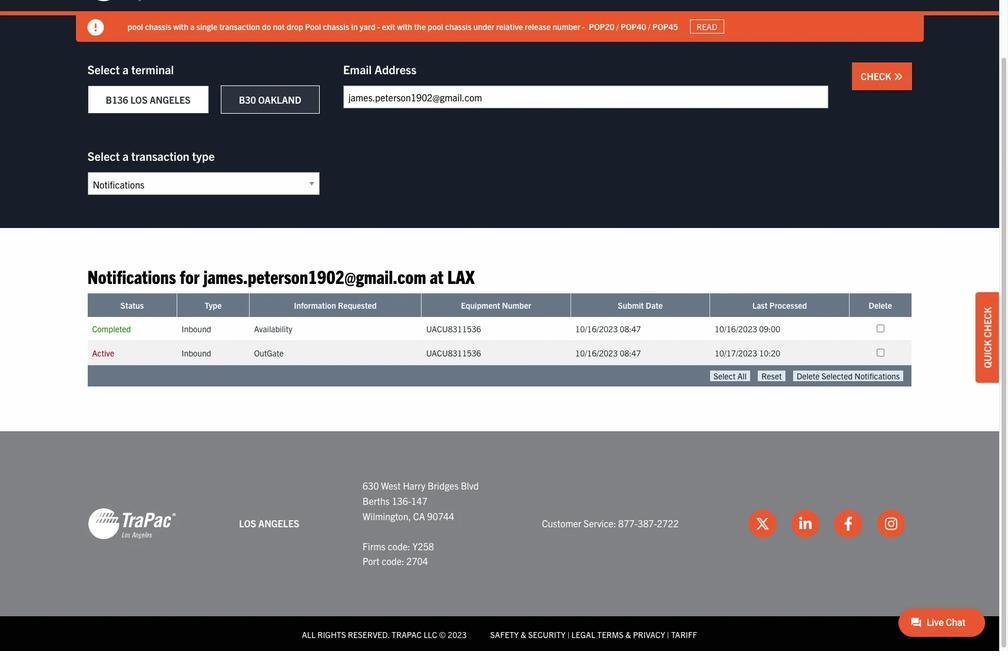 Task type: vqa. For each thing, say whether or not it's contained in the screenshot.
menu bar
no



Task type: describe. For each thing, give the bounding box(es) containing it.
footer containing 630 west harry bridges blvd
[[0, 432, 1000, 651]]

136-
[[392, 495, 411, 507]]

10/16/2023 08:47 for 10/17/2023 10:20
[[576, 348, 641, 358]]

uacu8311536 for availability
[[426, 324, 481, 334]]

inbound for outgate
[[182, 348, 211, 358]]

west
[[381, 480, 401, 492]]

90744
[[427, 510, 454, 522]]

b136 los angeles
[[106, 94, 191, 105]]

blvd
[[461, 480, 479, 492]]

check button
[[852, 62, 912, 90]]

2023
[[448, 629, 467, 640]]

10/17/2023 10:20
[[715, 348, 781, 358]]

uacu8311536 for outgate
[[426, 348, 481, 358]]

security
[[528, 629, 566, 640]]

address
[[375, 62, 417, 77]]

pool
[[305, 21, 321, 32]]

©
[[439, 629, 446, 640]]

number
[[553, 21, 581, 32]]

harry
[[403, 480, 426, 492]]

a for terminal
[[123, 62, 129, 77]]

0 vertical spatial angeles
[[150, 94, 191, 105]]

firms
[[363, 540, 386, 552]]

availability
[[254, 324, 292, 334]]

select a transaction type
[[87, 148, 215, 163]]

0 vertical spatial code:
[[388, 540, 410, 552]]

147
[[411, 495, 428, 507]]

information
[[294, 300, 336, 311]]

last
[[753, 300, 768, 311]]

2 pool from the left
[[428, 21, 444, 32]]

submit date
[[618, 300, 663, 311]]

los angeles image inside footer
[[87, 507, 176, 540]]

email address
[[343, 62, 417, 77]]

lax
[[448, 265, 475, 288]]

2704
[[407, 555, 428, 567]]

do
[[262, 21, 271, 32]]

reserved.
[[348, 629, 390, 640]]

10/16/2023 for 10/17/2023 10:20
[[576, 348, 618, 358]]

08:47 for 10/16/2023 09:00
[[620, 324, 641, 334]]

2722
[[657, 518, 679, 529]]

los angeles
[[239, 518, 299, 529]]

type
[[192, 148, 215, 163]]

relative
[[497, 21, 523, 32]]

10/16/2023 08:47 for 10/16/2023 09:00
[[576, 324, 641, 334]]

equipment
[[461, 300, 500, 311]]

10:20
[[760, 348, 781, 358]]

2 chassis from the left
[[323, 21, 349, 32]]

630
[[363, 480, 379, 492]]

notifications for james.peterson1902@gmail.com at lax
[[87, 265, 475, 288]]

firms code:  y258 port code:  2704
[[363, 540, 434, 567]]

single
[[197, 21, 218, 32]]

notifications
[[87, 265, 176, 288]]

yard
[[360, 21, 376, 32]]

delete
[[869, 300, 893, 311]]

09:00
[[760, 324, 781, 334]]

angeles inside footer
[[259, 518, 299, 529]]

quick
[[982, 340, 994, 368]]

y258
[[413, 540, 434, 552]]

inbound for availability
[[182, 324, 211, 334]]

1 los angeles image from the top
[[87, 0, 176, 2]]

all
[[302, 629, 316, 640]]

safety & security | legal terms & privacy | tariff
[[490, 629, 698, 640]]

1 vertical spatial transaction
[[131, 148, 189, 163]]

at
[[430, 265, 444, 288]]

completed
[[92, 324, 131, 334]]

terms
[[598, 629, 624, 640]]

requested
[[338, 300, 377, 311]]

customer
[[542, 518, 582, 529]]

for
[[180, 265, 200, 288]]

service:
[[584, 518, 616, 529]]

quick check link
[[976, 292, 1000, 383]]

privacy
[[633, 629, 666, 640]]

banner containing pool chassis with a single transaction  do not drop pool chassis in yard -  exit with the pool chassis under relative release number -  pop20 / pop40 / pop45
[[0, 0, 1009, 42]]

ca
[[413, 510, 425, 522]]

in
[[351, 21, 358, 32]]

387-
[[638, 518, 657, 529]]

1 pool from the left
[[128, 21, 143, 32]]

drop
[[287, 21, 303, 32]]

llc
[[424, 629, 438, 640]]

1 & from the left
[[521, 629, 527, 640]]

date
[[646, 300, 663, 311]]

10/16/2023 for 10/16/2023 09:00
[[576, 324, 618, 334]]

bridges
[[428, 480, 459, 492]]

877-
[[619, 518, 638, 529]]

0 vertical spatial los
[[130, 94, 148, 105]]

1 chassis from the left
[[145, 21, 171, 32]]

10/17/2023
[[715, 348, 758, 358]]

select for select a terminal
[[87, 62, 120, 77]]

read
[[697, 21, 718, 32]]

read link
[[690, 19, 725, 34]]



Task type: locate. For each thing, give the bounding box(es) containing it.
0 vertical spatial inbound
[[182, 324, 211, 334]]

a left single
[[190, 21, 195, 32]]

code: up the 2704
[[388, 540, 410, 552]]

wilmington,
[[363, 510, 411, 522]]

0 vertical spatial select
[[87, 62, 120, 77]]

select down b136
[[87, 148, 120, 163]]

1 vertical spatial los angeles image
[[87, 507, 176, 540]]

solid image inside check "button"
[[894, 72, 903, 81]]

berths
[[363, 495, 390, 507]]

2 - from the left
[[583, 21, 585, 32]]

08:47
[[620, 324, 641, 334], [620, 348, 641, 358]]

tariff link
[[672, 629, 698, 640]]

1 horizontal spatial transaction
[[219, 21, 260, 32]]

1 horizontal spatial |
[[667, 629, 670, 640]]

0 vertical spatial 08:47
[[620, 324, 641, 334]]

the
[[414, 21, 426, 32]]

banner
[[0, 0, 1009, 42]]

/ left pop45
[[649, 21, 651, 32]]

1 vertical spatial inbound
[[182, 348, 211, 358]]

1 vertical spatial uacu8311536
[[426, 348, 481, 358]]

a for transaction
[[123, 148, 129, 163]]

1 horizontal spatial &
[[626, 629, 631, 640]]

2 inbound from the top
[[182, 348, 211, 358]]

terminal
[[131, 62, 174, 77]]

2 08:47 from the top
[[620, 348, 641, 358]]

3 chassis from the left
[[445, 21, 472, 32]]

1 vertical spatial angeles
[[259, 518, 299, 529]]

select for select a transaction type
[[87, 148, 120, 163]]

1 inbound from the top
[[182, 324, 211, 334]]

1 vertical spatial 08:47
[[620, 348, 641, 358]]

transaction left type at top
[[131, 148, 189, 163]]

1 / from the left
[[617, 21, 619, 32]]

los inside footer
[[239, 518, 256, 529]]

number
[[502, 300, 531, 311]]

chassis left 'under'
[[445, 21, 472, 32]]

customer service: 877-387-2722
[[542, 518, 679, 529]]

with left the
[[397, 21, 412, 32]]

08:47 for 10/17/2023 10:20
[[620, 348, 641, 358]]

not
[[273, 21, 285, 32]]

pop45
[[653, 21, 678, 32]]

1 vertical spatial select
[[87, 148, 120, 163]]

select a terminal
[[87, 62, 174, 77]]

1 horizontal spatial pool
[[428, 21, 444, 32]]

information requested
[[294, 300, 377, 311]]

1 vertical spatial code:
[[382, 555, 404, 567]]

1 vertical spatial a
[[123, 62, 129, 77]]

select up b136
[[87, 62, 120, 77]]

solid image
[[87, 19, 104, 36], [894, 72, 903, 81]]

code: right port at the bottom of page
[[382, 555, 404, 567]]

trapac
[[392, 629, 422, 640]]

submit
[[618, 300, 644, 311]]

oakland
[[258, 94, 301, 105]]

0 horizontal spatial transaction
[[131, 148, 189, 163]]

1 horizontal spatial angeles
[[259, 518, 299, 529]]

0 horizontal spatial los
[[130, 94, 148, 105]]

1 horizontal spatial check
[[982, 307, 994, 337]]

outgate
[[254, 348, 284, 358]]

code:
[[388, 540, 410, 552], [382, 555, 404, 567]]

&
[[521, 629, 527, 640], [626, 629, 631, 640]]

- right the number
[[583, 21, 585, 32]]

a
[[190, 21, 195, 32], [123, 62, 129, 77], [123, 148, 129, 163]]

0 vertical spatial solid image
[[87, 19, 104, 36]]

2 vertical spatial a
[[123, 148, 129, 163]]

chassis up terminal
[[145, 21, 171, 32]]

/ left the pop40
[[617, 21, 619, 32]]

10/16/2023 08:47
[[576, 324, 641, 334], [576, 348, 641, 358]]

0 horizontal spatial with
[[173, 21, 189, 32]]

None checkbox
[[877, 325, 885, 333]]

2 / from the left
[[649, 21, 651, 32]]

type
[[205, 300, 222, 311]]

1 with from the left
[[173, 21, 189, 32]]

b30 oakland
[[239, 94, 301, 105]]

2 horizontal spatial chassis
[[445, 21, 472, 32]]

1 | from the left
[[568, 629, 570, 640]]

1 horizontal spatial /
[[649, 21, 651, 32]]

0 vertical spatial a
[[190, 21, 195, 32]]

1 - from the left
[[378, 21, 380, 32]]

pool up select a terminal
[[128, 21, 143, 32]]

quick check
[[982, 307, 994, 368]]

legal terms & privacy link
[[572, 629, 666, 640]]

pool chassis with a single transaction  do not drop pool chassis in yard -  exit with the pool chassis under relative release number -  pop20 / pop40 / pop45
[[128, 21, 678, 32]]

-
[[378, 21, 380, 32], [583, 21, 585, 32]]

pool right the
[[428, 21, 444, 32]]

status
[[120, 300, 144, 311]]

& right terms
[[626, 629, 631, 640]]

1 horizontal spatial solid image
[[894, 72, 903, 81]]

port
[[363, 555, 380, 567]]

tariff
[[672, 629, 698, 640]]

check
[[861, 70, 894, 82], [982, 307, 994, 337]]

chassis left in in the top of the page
[[323, 21, 349, 32]]

0 horizontal spatial -
[[378, 21, 380, 32]]

email
[[343, 62, 372, 77]]

inbound
[[182, 324, 211, 334], [182, 348, 211, 358]]

1 uacu8311536 from the top
[[426, 324, 481, 334]]

1 horizontal spatial chassis
[[323, 21, 349, 32]]

with
[[173, 21, 189, 32], [397, 21, 412, 32]]

2 with from the left
[[397, 21, 412, 32]]

james.peterson1902@gmail.com
[[203, 265, 426, 288]]

0 horizontal spatial /
[[617, 21, 619, 32]]

rights
[[318, 629, 346, 640]]

last processed
[[753, 300, 807, 311]]

safety
[[490, 629, 519, 640]]

b136
[[106, 94, 128, 105]]

legal
[[572, 629, 596, 640]]

0 vertical spatial uacu8311536
[[426, 324, 481, 334]]

1 vertical spatial 10/16/2023 08:47
[[576, 348, 641, 358]]

2 uacu8311536 from the top
[[426, 348, 481, 358]]

exit
[[382, 21, 395, 32]]

0 horizontal spatial chassis
[[145, 21, 171, 32]]

1 10/16/2023 08:47 from the top
[[576, 324, 641, 334]]

1 horizontal spatial los
[[239, 518, 256, 529]]

| left tariff
[[667, 629, 670, 640]]

1 vertical spatial los
[[239, 518, 256, 529]]

1 horizontal spatial with
[[397, 21, 412, 32]]

2 los angeles image from the top
[[87, 507, 176, 540]]

pop20
[[589, 21, 615, 32]]

transaction left do
[[219, 21, 260, 32]]

los angeles image
[[87, 0, 176, 2], [87, 507, 176, 540]]

processed
[[770, 300, 807, 311]]

None button
[[710, 371, 751, 381], [758, 371, 786, 381], [794, 371, 904, 381], [710, 371, 751, 381], [758, 371, 786, 381], [794, 371, 904, 381]]

2 & from the left
[[626, 629, 631, 640]]

pop40
[[621, 21, 647, 32]]

with left single
[[173, 21, 189, 32]]

|
[[568, 629, 570, 640], [667, 629, 670, 640]]

a down b136
[[123, 148, 129, 163]]

0 horizontal spatial &
[[521, 629, 527, 640]]

b30
[[239, 94, 256, 105]]

safety & security link
[[490, 629, 566, 640]]

footer
[[0, 432, 1000, 651]]

2 | from the left
[[667, 629, 670, 640]]

uacu8311536
[[426, 324, 481, 334], [426, 348, 481, 358]]

- left the exit
[[378, 21, 380, 32]]

0 vertical spatial 10/16/2023 08:47
[[576, 324, 641, 334]]

a left terminal
[[123, 62, 129, 77]]

los
[[130, 94, 148, 105], [239, 518, 256, 529]]

active
[[92, 348, 114, 358]]

1 horizontal spatial -
[[583, 21, 585, 32]]

2 select from the top
[[87, 148, 120, 163]]

1 08:47 from the top
[[620, 324, 641, 334]]

0 vertical spatial check
[[861, 70, 894, 82]]

select
[[87, 62, 120, 77], [87, 148, 120, 163]]

0 horizontal spatial angeles
[[150, 94, 191, 105]]

0 horizontal spatial solid image
[[87, 19, 104, 36]]

10/16/2023
[[576, 324, 618, 334], [715, 324, 758, 334], [576, 348, 618, 358]]

0 horizontal spatial check
[[861, 70, 894, 82]]

check inside "button"
[[861, 70, 894, 82]]

| left legal on the right
[[568, 629, 570, 640]]

1 select from the top
[[87, 62, 120, 77]]

630 west harry bridges blvd berths 136-147 wilmington, ca 90744
[[363, 480, 479, 522]]

chassis
[[145, 21, 171, 32], [323, 21, 349, 32], [445, 21, 472, 32]]

1 vertical spatial check
[[982, 307, 994, 337]]

Email Address email field
[[343, 85, 829, 108]]

under
[[474, 21, 495, 32]]

0 vertical spatial transaction
[[219, 21, 260, 32]]

/
[[617, 21, 619, 32], [649, 21, 651, 32]]

0 horizontal spatial pool
[[128, 21, 143, 32]]

release
[[525, 21, 551, 32]]

1 vertical spatial solid image
[[894, 72, 903, 81]]

& right safety
[[521, 629, 527, 640]]

0 horizontal spatial |
[[568, 629, 570, 640]]

0 vertical spatial los angeles image
[[87, 0, 176, 2]]

2 10/16/2023 08:47 from the top
[[576, 348, 641, 358]]

transaction
[[219, 21, 260, 32], [131, 148, 189, 163]]

None checkbox
[[877, 349, 885, 357]]



